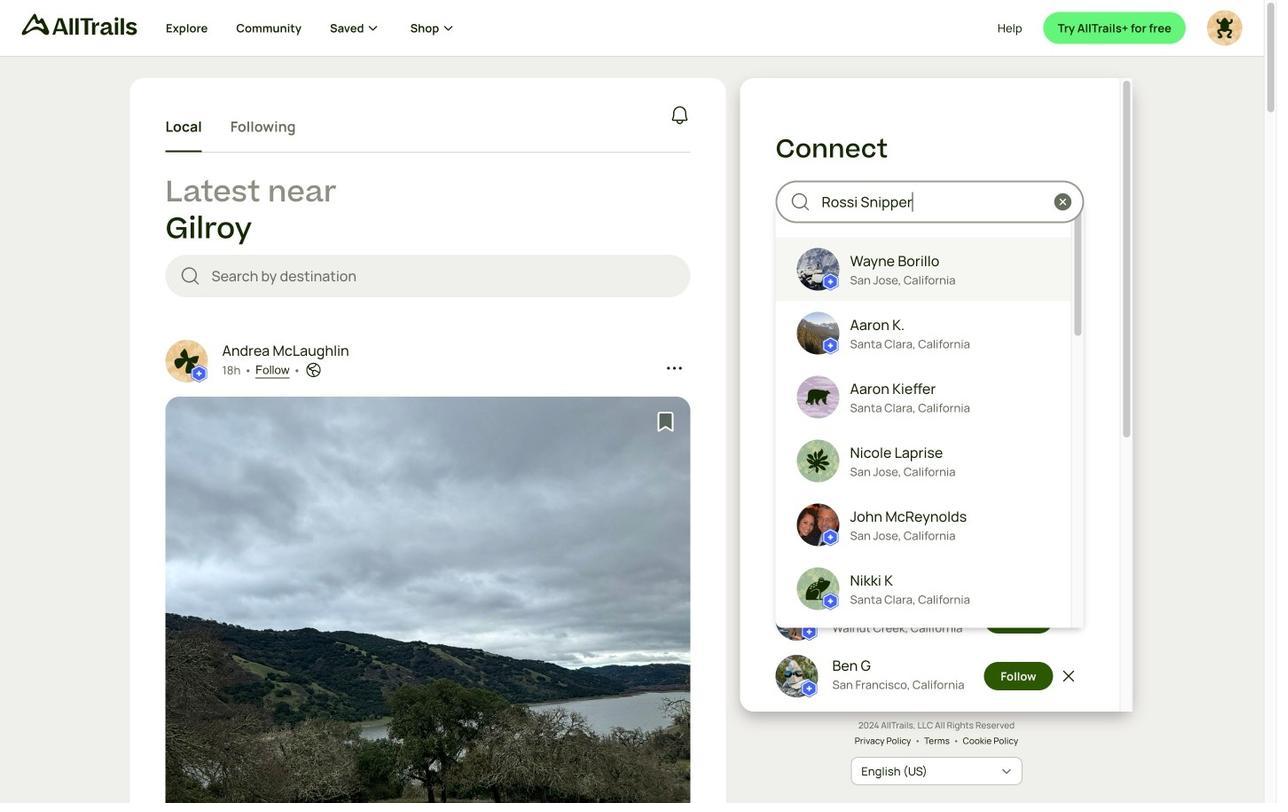 Task type: describe. For each thing, give the bounding box(es) containing it.
hakim taylor image
[[776, 485, 819, 527]]

aaron kieffer image
[[797, 376, 840, 418]]

andrea mclaughlin image
[[165, 340, 208, 383]]

3 dismiss image from the top
[[1060, 611, 1078, 628]]

more options image
[[666, 360, 684, 377]]

navigate next image
[[654, 651, 671, 668]]

clear image
[[1053, 191, 1074, 213]]

dismiss image for scott h icon
[[1060, 554, 1078, 572]]

wayne borillo image
[[797, 248, 840, 291]]

aaron k. image
[[797, 312, 840, 355]]

john mcreynolds image
[[797, 504, 840, 546]]

Search for a member field
[[822, 191, 1044, 213]]

navigate previous image
[[185, 651, 203, 668]]

terry image
[[1208, 10, 1243, 46]]

add to list image
[[655, 411, 677, 432]]

kevin yao image
[[776, 428, 819, 470]]

none search field search by destination
[[165, 255, 691, 297]]

Search by destination field
[[212, 265, 677, 287]]



Task type: locate. For each thing, give the bounding box(es) containing it.
2 vertical spatial dismiss image
[[1060, 667, 1078, 685]]

1 vertical spatial dismiss image
[[1060, 554, 1078, 572]]

cookie consent banner dialog
[[21, 719, 1243, 782]]

dialog
[[0, 0, 1278, 803]]

dismiss image
[[1060, 440, 1078, 458], [1060, 497, 1078, 515], [1060, 611, 1078, 628]]

nikki k image
[[797, 568, 840, 610]]

0 vertical spatial dismiss image
[[1060, 440, 1078, 458]]

dismiss image for tyler chuck image in the right of the page
[[1060, 384, 1078, 401]]

0 vertical spatial dismiss image
[[1060, 384, 1078, 401]]

dismiss image for kevin yao 'image'
[[1060, 440, 1078, 458]]

tyler chuck image
[[776, 371, 819, 414]]

2 dismiss image from the top
[[1060, 497, 1078, 515]]

1 dismiss image from the top
[[1060, 440, 1078, 458]]

2 vertical spatial dismiss image
[[1060, 611, 1078, 628]]

None search field
[[776, 181, 1085, 685], [165, 255, 691, 297], [776, 181, 1085, 685]]

nicole laprise image
[[797, 440, 840, 482]]

tab list
[[165, 102, 296, 152]]

ben g image
[[776, 655, 819, 698]]

icon image
[[776, 245, 819, 287]]

cindy hewatt image
[[776, 598, 819, 641]]

2 dismiss image from the top
[[1060, 554, 1078, 572]]

1 dismiss image from the top
[[1060, 384, 1078, 401]]

notifications image
[[669, 104, 691, 126]]

3 dismiss image from the top
[[1060, 667, 1078, 685]]

dismiss image
[[1060, 384, 1078, 401], [1060, 554, 1078, 572], [1060, 667, 1078, 685]]

1 vertical spatial dismiss image
[[1060, 497, 1078, 515]]

scott h image
[[776, 541, 819, 584]]

dismiss image for hakim taylor icon
[[1060, 497, 1078, 515]]



Task type: vqa. For each thing, say whether or not it's contained in the screenshot.
"More trails" button at the top of the page
no



